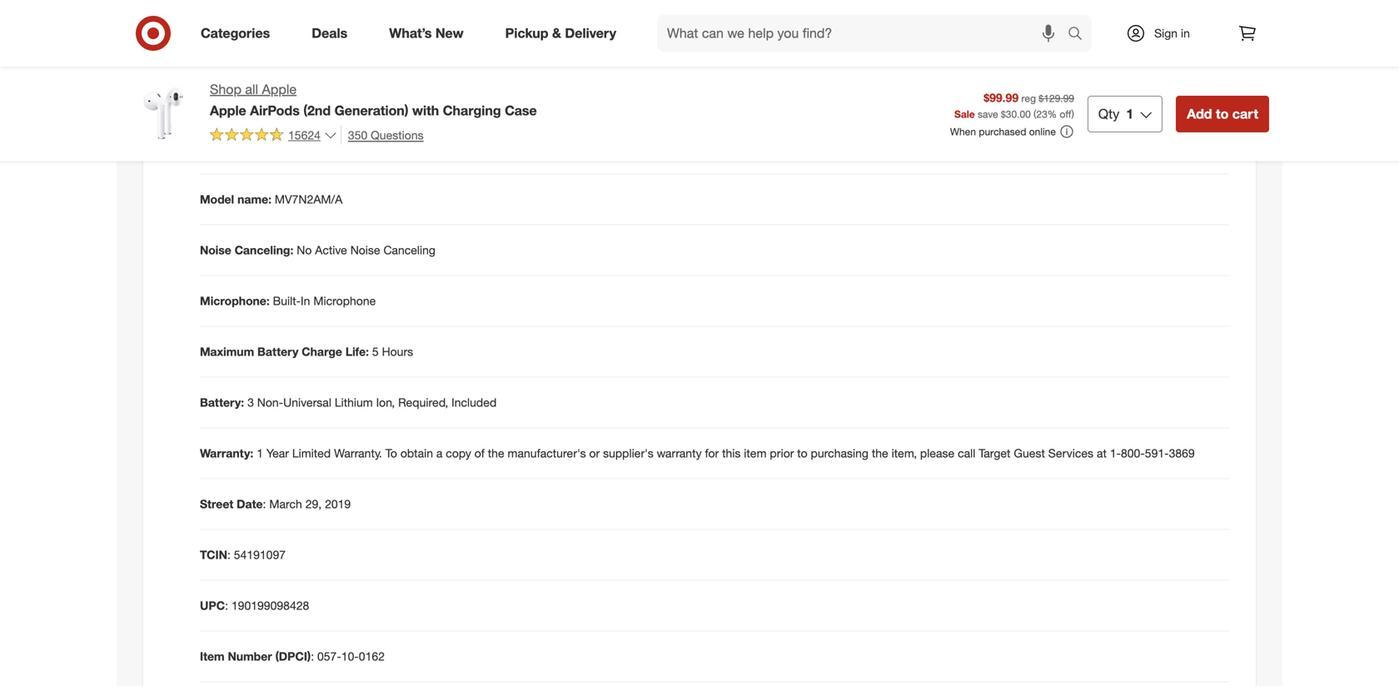 Task type: describe. For each thing, give the bounding box(es) containing it.
technology:
[[250, 40, 317, 54]]

lithium
[[335, 395, 373, 410]]

number
[[228, 649, 272, 664]]

What can we help you find? suggestions appear below search field
[[657, 15, 1072, 52]]

23
[[1037, 108, 1048, 120]]

30.00
[[1006, 108, 1031, 120]]

search button
[[1061, 15, 1101, 55]]

active
[[315, 243, 347, 257]]

1 for qty 1
[[1127, 106, 1134, 122]]

item,
[[892, 446, 917, 461]]

: left 190199098428
[[225, 598, 228, 613]]

model name: mv7n2am/a
[[200, 192, 343, 207]]

15624 link
[[210, 126, 337, 146]]

5
[[372, 344, 379, 359]]

online
[[1030, 125, 1056, 138]]

sale
[[955, 108, 975, 120]]

with
[[412, 102, 439, 119]]

(2nd
[[303, 102, 331, 119]]

for
[[705, 446, 719, 461]]

item
[[744, 446, 767, 461]]

non-
[[257, 395, 283, 410]]

: left march
[[263, 497, 266, 511]]

2 noise from the left
[[350, 243, 380, 257]]

categories
[[201, 25, 270, 41]]

services
[[1049, 446, 1094, 461]]

warranty.
[[334, 446, 382, 461]]

mv7n2am/a
[[275, 192, 343, 207]]

call
[[958, 446, 976, 461]]

29,
[[306, 497, 322, 511]]

1 for warranty: 1 year limited warranty. to obtain a copy of the manufacturer's or supplier's warranty for this item prior to purchasing the item, please call target guest services at 1-800-591-3869
[[257, 446, 263, 461]]

warranty: 1 year limited warranty. to obtain a copy of the manufacturer's or supplier's warranty for this item prior to purchasing the item, please call target guest services at 1-800-591-3869
[[200, 446, 1195, 461]]

add to cart
[[1187, 106, 1259, 122]]

item
[[200, 649, 225, 664]]

battery: 3 non-universal lithium ion, required, included
[[200, 395, 497, 410]]

purchasing
[[811, 446, 869, 461]]

limited
[[292, 446, 331, 461]]

2019
[[325, 497, 351, 511]]

350 questions link
[[341, 126, 424, 145]]

included
[[452, 395, 497, 410]]

when
[[950, 125, 976, 138]]

street
[[200, 497, 234, 511]]

microphone:
[[200, 294, 270, 308]]

350 questions
[[348, 128, 424, 142]]

in
[[301, 294, 310, 308]]

: left 54191097 at the left of the page
[[227, 548, 231, 562]]

or
[[589, 446, 600, 461]]

street date : march 29, 2019
[[200, 497, 351, 511]]

please
[[920, 446, 955, 461]]

target
[[979, 446, 1011, 461]]

0162
[[359, 649, 385, 664]]

quantity:
[[251, 90, 302, 105]]

$
[[1001, 108, 1006, 120]]

maximum
[[200, 344, 254, 359]]

os
[[516, 141, 533, 156]]

prior
[[770, 446, 794, 461]]

canceling
[[384, 243, 436, 257]]

reg
[[1022, 92, 1036, 104]]

a
[[436, 446, 443, 461]]

at
[[1097, 446, 1107, 461]]

pickup & delivery link
[[491, 15, 637, 52]]

of
[[475, 446, 485, 461]]

required,
[[398, 395, 448, 410]]

54191097
[[234, 548, 286, 562]]

off
[[1060, 108, 1072, 120]]

sign
[[1155, 26, 1178, 40]]

2 the from the left
[[872, 446, 889, 461]]

upc
[[200, 598, 225, 613]]

sign in
[[1155, 26, 1190, 40]]

microphone
[[314, 294, 376, 308]]

what's new link
[[375, 15, 485, 52]]

upc : 190199098428
[[200, 598, 309, 613]]

charging
[[443, 102, 501, 119]]

date
[[237, 497, 263, 511]]

cart
[[1233, 106, 1259, 122]]

2 wireless from the left
[[345, 40, 389, 54]]

057-
[[317, 649, 341, 664]]

qty 1
[[1099, 106, 1134, 122]]

when purchased online
[[950, 125, 1056, 138]]



Task type: locate. For each thing, give the bounding box(es) containing it.
the left 'item,'
[[872, 446, 889, 461]]

purchased
[[979, 125, 1027, 138]]

airpods
[[250, 102, 300, 119]]

model
[[200, 192, 234, 207]]

1 left year
[[257, 446, 263, 461]]

ion,
[[376, 395, 395, 410]]

2 horizontal spatial 1
[[1127, 106, 1134, 122]]

manufacturer's
[[508, 446, 586, 461]]

march
[[269, 497, 302, 511]]

hours
[[382, 344, 413, 359]]

0 vertical spatial to
[[1216, 106, 1229, 122]]

copy
[[446, 446, 471, 461]]

pickup & delivery
[[505, 25, 617, 41]]

1 the from the left
[[488, 446, 505, 461]]

all
[[245, 81, 258, 97]]

compatible
[[200, 141, 264, 156]]

(
[[1034, 108, 1037, 120]]

no
[[297, 243, 312, 257]]

universal
[[283, 395, 332, 410]]

battery
[[257, 344, 299, 359]]

800-
[[1121, 446, 1145, 461]]

the
[[488, 446, 505, 461], [872, 446, 889, 461]]

true
[[320, 40, 342, 54]]

search
[[1061, 27, 1101, 43]]

image of apple airpods (2nd generation) with charging case image
[[130, 80, 197, 147]]

what's
[[389, 25, 432, 41]]

wireless right true
[[345, 40, 389, 54]]

save
[[978, 108, 999, 120]]

1 vertical spatial to
[[798, 446, 808, 461]]

tcin
[[200, 548, 227, 562]]

0 horizontal spatial the
[[488, 446, 505, 461]]

charge
[[302, 344, 342, 359]]

0 horizontal spatial wireless
[[200, 40, 247, 54]]

warranty:
[[200, 446, 254, 461]]

to right 'add'
[[1216, 106, 1229, 122]]

1 right quantity:
[[305, 90, 311, 105]]

10-
[[341, 649, 359, 664]]

sign in link
[[1112, 15, 1216, 52]]

1 noise from the left
[[200, 243, 231, 257]]

guest
[[1014, 446, 1045, 461]]

maximum battery charge life: 5 hours
[[200, 344, 413, 359]]

1 horizontal spatial wireless
[[345, 40, 389, 54]]

3869
[[1169, 446, 1195, 461]]

noise right the 'active'
[[350, 243, 380, 257]]

noise left canceling:
[[200, 243, 231, 257]]

1
[[305, 90, 311, 105], [1127, 106, 1134, 122], [257, 446, 263, 461]]

2 vertical spatial 1
[[257, 446, 263, 461]]

1 vertical spatial 1
[[1127, 106, 1134, 122]]

new
[[436, 25, 464, 41]]

deals link
[[298, 15, 368, 52]]

0 horizontal spatial 1
[[257, 446, 263, 461]]

to right "prior"
[[798, 446, 808, 461]]

$99.99
[[984, 90, 1019, 105]]

1 wireless from the left
[[200, 40, 247, 54]]

$99.99 reg $129.99 sale save $ 30.00 ( 23 % off )
[[955, 90, 1075, 120]]

watch
[[480, 141, 513, 156]]

: left 057- on the left bottom of page
[[311, 649, 314, 664]]

delivery
[[565, 25, 617, 41]]

0 vertical spatial 1
[[305, 90, 311, 105]]

wireless up shop
[[200, 40, 247, 54]]

&
[[552, 25, 561, 41]]

microphone: built-in microphone
[[200, 294, 376, 308]]

case
[[505, 102, 537, 119]]

1 horizontal spatial to
[[1216, 106, 1229, 122]]

to inside button
[[1216, 106, 1229, 122]]

pickup
[[505, 25, 549, 41]]

1 horizontal spatial noise
[[350, 243, 380, 257]]

1 horizontal spatial the
[[872, 446, 889, 461]]

categories link
[[187, 15, 291, 52]]

warranty
[[657, 446, 702, 461]]

add to cart button
[[1176, 96, 1270, 132]]

wireless
[[200, 40, 247, 54], [345, 40, 389, 54]]

supplier's
[[603, 446, 654, 461]]

noise
[[200, 243, 231, 257], [350, 243, 380, 257]]

0 horizontal spatial noise
[[200, 243, 231, 257]]

life:
[[346, 344, 369, 359]]

to
[[1216, 106, 1229, 122], [798, 446, 808, 461]]

1 horizontal spatial 1
[[305, 90, 311, 105]]

)
[[1072, 108, 1075, 120]]

qty
[[1099, 106, 1120, 122]]

350
[[348, 128, 368, 142]]

package
[[200, 90, 248, 105]]

deals
[[312, 25, 348, 41]]

noise canceling: no active noise canceling
[[200, 243, 436, 257]]

3
[[247, 395, 254, 410]]

the right the of
[[488, 446, 505, 461]]

shop
[[210, 81, 242, 97]]

shop all apple apple airpods (2nd generation) with charging case
[[210, 81, 537, 119]]

in
[[1181, 26, 1190, 40]]

ipados,
[[390, 141, 432, 156]]

generation)
[[335, 102, 409, 119]]

to
[[385, 446, 397, 461]]

591-
[[1145, 446, 1169, 461]]

with:
[[267, 141, 295, 156]]

1 right qty
[[1127, 106, 1134, 122]]

0 horizontal spatial to
[[798, 446, 808, 461]]

(dpci)
[[275, 649, 311, 664]]

this
[[722, 446, 741, 461]]

built-
[[273, 294, 301, 308]]

%
[[1048, 108, 1057, 120]]

questions
[[371, 128, 424, 142]]



Task type: vqa. For each thing, say whether or not it's contained in the screenshot.


